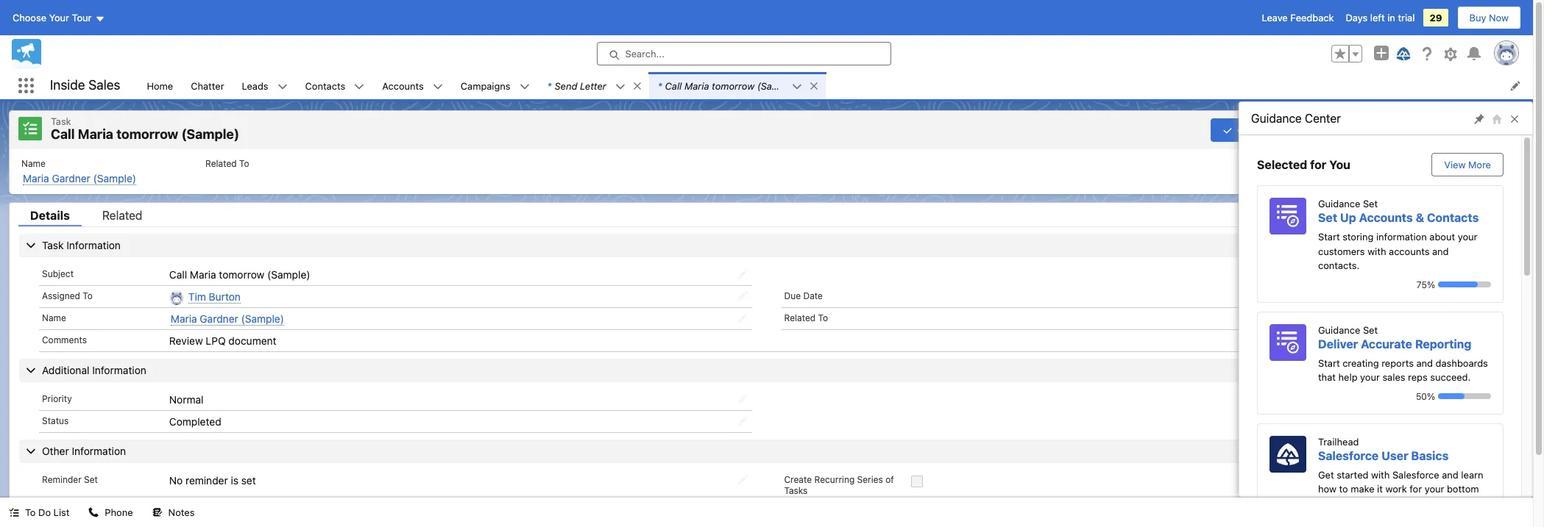 Task type: describe. For each thing, give the bounding box(es) containing it.
in
[[1388, 12, 1396, 24]]

customers
[[1319, 246, 1366, 257]]

set
[[241, 475, 256, 487]]

status
[[42, 416, 69, 427]]

information for task information
[[66, 239, 121, 251]]

days
[[1346, 12, 1368, 24]]

reps
[[1409, 372, 1428, 384]]

to inside "to do list" button
[[25, 507, 36, 519]]

your inside guidance set deliver accurate reporting start creating reports and dashboards that help your sales reps succeed.
[[1361, 372, 1381, 384]]

(sample) inside the name maria gardner (sample)
[[93, 172, 136, 184]]

information for additional information
[[92, 364, 146, 377]]

progress bar image for deliver accurate reporting
[[1439, 394, 1465, 400]]

dashboards
[[1436, 358, 1489, 369]]

text default image inside accounts list item
[[433, 82, 443, 92]]

text default image down search...
[[632, 81, 643, 91]]

to inside maria gardner (sample) list
[[239, 158, 249, 169]]

2 horizontal spatial related
[[785, 313, 816, 324]]

with inside trailhead salesforce user basics get started with salesforce and learn how to make it work for your bottom line.
[[1372, 469, 1391, 481]]

1 vertical spatial comments
[[42, 335, 87, 346]]

additional
[[42, 364, 89, 377]]

assigned
[[42, 291, 80, 302]]

contacts inside guidance set set up accounts & contacts start storing information about your customers with accounts and contacts.
[[1428, 211, 1480, 225]]

reports
[[1382, 358, 1415, 369]]

maria down search... button
[[685, 80, 710, 92]]

set up accounts & contacts button
[[1319, 211, 1480, 225]]

0 vertical spatial group
[[1332, 45, 1363, 63]]

0 vertical spatial salesforce
[[1319, 450, 1379, 463]]

trial
[[1399, 12, 1416, 24]]

trailhead
[[1319, 436, 1360, 448]]

completed button
[[1211, 118, 1300, 142]]

tim burton
[[188, 291, 241, 303]]

view more button
[[1432, 153, 1504, 177]]

leave
[[1263, 12, 1288, 24]]

home
[[147, 80, 173, 92]]

with inside guidance set set up accounts & contacts start storing information about your customers with accounts and contacts.
[[1368, 246, 1387, 257]]

accounts
[[1390, 246, 1430, 257]]

campaigns list item
[[452, 72, 539, 99]]

* for * call maria tomorrow (sample)
[[658, 80, 662, 92]]

accounts list item
[[374, 72, 452, 99]]

1 list item from the left
[[539, 72, 649, 99]]

buy
[[1470, 12, 1487, 24]]

you
[[1330, 158, 1351, 172]]

delete
[[1357, 124, 1386, 136]]

0 vertical spatial for
[[1311, 158, 1327, 172]]

29
[[1430, 12, 1443, 24]]

center
[[1306, 112, 1342, 125]]

make
[[1351, 484, 1375, 496]]

text default image inside leads list item
[[277, 82, 288, 92]]

tim
[[188, 291, 206, 303]]

selected
[[1258, 158, 1308, 172]]

inside
[[50, 78, 85, 93]]

burton
[[209, 291, 241, 303]]

gardner inside the name maria gardner (sample)
[[52, 172, 90, 184]]

how
[[1319, 484, 1337, 496]]

campaigns link
[[452, 72, 520, 99]]

reminder
[[186, 475, 228, 487]]

information for other information
[[72, 445, 126, 458]]

tim burton link
[[188, 291, 241, 304]]

progress bar image for set up accounts & contacts
[[1439, 282, 1479, 288]]

tomorrow for task call maria tomorrow (sample)
[[116, 127, 178, 142]]

no
[[169, 475, 183, 487]]

guidance center
[[1252, 112, 1342, 125]]

task information button
[[19, 234, 1515, 257]]

task for call
[[51, 116, 71, 127]]

creating
[[1343, 358, 1380, 369]]

guidance for guidance set set up accounts & contacts start storing information about your customers with accounts and contacts.
[[1319, 198, 1361, 210]]

maria up tim
[[190, 268, 216, 281]]

your
[[49, 12, 69, 24]]

deliver
[[1319, 338, 1359, 351]]

reminder
[[42, 475, 82, 486]]

your inside trailhead salesforce user basics get started with salesforce and learn how to make it work for your bottom line.
[[1425, 484, 1445, 496]]

that
[[1319, 372, 1337, 384]]

additional information button
[[19, 359, 1515, 383]]

selected for you
[[1258, 158, 1351, 172]]

and for accurate
[[1417, 358, 1434, 369]]

start inside guidance set deliver accurate reporting start creating reports and dashboards that help your sales reps succeed.
[[1319, 358, 1341, 369]]

accurate
[[1362, 338, 1413, 351]]

maria gardner (sample)
[[171, 313, 284, 325]]

set left 'up'
[[1319, 211, 1338, 225]]

guidance set set up accounts & contacts start storing information about your customers with accounts and contacts.
[[1319, 198, 1480, 272]]

chatter link
[[182, 72, 233, 99]]

system
[[42, 511, 77, 523]]

text default image inside campaigns list item
[[520, 82, 530, 92]]

reminder set
[[42, 475, 98, 486]]

now
[[1490, 12, 1510, 24]]

other
[[42, 445, 69, 458]]

to
[[1340, 484, 1349, 496]]

storing
[[1343, 231, 1374, 243]]

tasks
[[785, 486, 808, 497]]

sales
[[1383, 372, 1406, 384]]

text default image right the letter
[[615, 82, 626, 92]]

edit button
[[1303, 119, 1344, 141]]

phone button
[[80, 499, 142, 528]]

of
[[886, 475, 894, 486]]

(sample) inside task call maria tomorrow (sample)
[[181, 127, 239, 142]]

due
[[785, 291, 801, 302]]

leads link
[[233, 72, 277, 99]]

name for name maria gardner (sample)
[[21, 158, 46, 169]]

deliver accurate reporting button
[[1319, 338, 1472, 351]]

and inside guidance set set up accounts & contacts start storing information about your customers with accounts and contacts.
[[1433, 246, 1450, 257]]

maria up 'review'
[[171, 313, 197, 325]]

set for guidance set set up accounts & contacts start storing information about your customers with accounts and contacts.
[[1364, 198, 1379, 210]]

and for basics
[[1443, 469, 1459, 481]]

2 list item from the left
[[649, 72, 826, 99]]

system information
[[42, 511, 134, 523]]

system information button
[[19, 506, 1515, 528]]

group containing completed
[[1211, 117, 1515, 143]]

basics
[[1412, 450, 1449, 463]]

review lpq document
[[169, 335, 277, 347]]

other information
[[42, 445, 126, 458]]

accounts link
[[374, 72, 433, 99]]

document
[[229, 335, 277, 347]]

contacts.
[[1319, 260, 1360, 272]]

trailhead salesforce user basics get started with salesforce and learn how to make it work for your bottom line.
[[1319, 436, 1484, 510]]



Task type: locate. For each thing, give the bounding box(es) containing it.
start inside guidance set set up accounts & contacts start storing information about your customers with accounts and contacts.
[[1319, 231, 1341, 243]]

search... button
[[597, 42, 891, 66]]

information inside dropdown button
[[72, 445, 126, 458]]

2 horizontal spatial call
[[665, 80, 682, 92]]

1 edit from the left
[[1315, 124, 1332, 136]]

edit comments
[[1411, 124, 1479, 136]]

1 vertical spatial maria gardner (sample) link
[[171, 313, 284, 326]]

1 vertical spatial group
[[1211, 117, 1515, 143]]

1 horizontal spatial for
[[1410, 484, 1423, 496]]

delete button
[[1346, 119, 1398, 141]]

&
[[1416, 211, 1425, 225]]

1 vertical spatial tomorrow
[[116, 127, 178, 142]]

information right the additional
[[92, 364, 146, 377]]

0 vertical spatial your
[[1459, 231, 1478, 243]]

text default image inside notes button
[[152, 508, 162, 519]]

1 horizontal spatial related
[[205, 158, 237, 169]]

maria up the name maria gardner (sample)
[[78, 127, 113, 142]]

0 vertical spatial task
[[51, 116, 71, 127]]

contacts inside list item
[[305, 80, 346, 92]]

task inside dropdown button
[[42, 239, 64, 251]]

salesforce down trailhead
[[1319, 450, 1379, 463]]

1 vertical spatial related to
[[785, 313, 828, 324]]

maria inside task call maria tomorrow (sample)
[[78, 127, 113, 142]]

1 horizontal spatial salesforce
[[1393, 469, 1440, 481]]

subject
[[42, 268, 74, 279]]

comments up the view
[[1431, 124, 1479, 136]]

contacts list item
[[296, 72, 374, 99]]

1 * from the left
[[548, 80, 552, 92]]

guidance inside guidance set set up accounts & contacts start storing information about your customers with accounts and contacts.
[[1319, 198, 1361, 210]]

75%
[[1417, 279, 1436, 291]]

additional information
[[42, 364, 146, 377]]

notes
[[168, 507, 195, 519]]

for right work
[[1410, 484, 1423, 496]]

1 vertical spatial related
[[102, 209, 143, 222]]

1 horizontal spatial comments
[[1431, 124, 1479, 136]]

0 horizontal spatial accounts
[[382, 80, 424, 92]]

name down assigned
[[42, 313, 66, 324]]

information
[[66, 239, 121, 251], [92, 364, 146, 377], [72, 445, 126, 458], [80, 511, 134, 523]]

0 vertical spatial related to
[[205, 158, 249, 169]]

buy now button
[[1458, 6, 1522, 29]]

text default image inside contacts list item
[[354, 82, 365, 92]]

guidance left center
[[1252, 112, 1303, 125]]

gardner up details
[[52, 172, 90, 184]]

2 start from the top
[[1319, 358, 1341, 369]]

and up the reps
[[1417, 358, 1434, 369]]

0 horizontal spatial maria gardner (sample) link
[[23, 172, 136, 185]]

progress bar image
[[1439, 282, 1479, 288], [1439, 394, 1465, 400]]

1 horizontal spatial tomorrow
[[219, 268, 265, 281]]

maria gardner (sample) link inside list
[[23, 172, 136, 185]]

text default image left do
[[9, 508, 19, 519]]

0 horizontal spatial call
[[51, 127, 75, 142]]

text default image down search... button
[[792, 82, 802, 92]]

contacts right leads list item
[[305, 80, 346, 92]]

task inside task call maria tomorrow (sample)
[[51, 116, 71, 127]]

2 horizontal spatial your
[[1459, 231, 1478, 243]]

maria up details
[[23, 172, 49, 184]]

0 horizontal spatial *
[[548, 80, 552, 92]]

progress bar progress bar right 75%
[[1439, 282, 1492, 288]]

name up details
[[21, 158, 46, 169]]

call maria tomorrow (sample)
[[169, 268, 310, 281]]

tomorrow down search... button
[[712, 80, 755, 92]]

accounts right contacts list item
[[382, 80, 424, 92]]

days left in trial
[[1346, 12, 1416, 24]]

list item
[[539, 72, 649, 99], [649, 72, 826, 99]]

task for information
[[42, 239, 64, 251]]

1 vertical spatial accounts
[[1360, 211, 1414, 225]]

comments inside button
[[1431, 124, 1479, 136]]

set up the set up accounts & contacts button
[[1364, 198, 1379, 210]]

set for reminder set
[[84, 475, 98, 486]]

your right about at top right
[[1459, 231, 1478, 243]]

related link
[[90, 209, 154, 226]]

0 horizontal spatial completed
[[169, 416, 221, 428]]

*
[[548, 80, 552, 92], [658, 80, 662, 92]]

edit for edit comments
[[1411, 124, 1429, 136]]

guidance for guidance set deliver accurate reporting start creating reports and dashboards that help your sales reps succeed.
[[1319, 324, 1361, 336]]

information right list
[[80, 511, 134, 523]]

2 progress bar progress bar from the top
[[1439, 394, 1492, 400]]

for
[[1311, 158, 1327, 172], [1410, 484, 1423, 496]]

1 vertical spatial progress bar image
[[1439, 394, 1465, 400]]

(sample)
[[758, 80, 798, 92], [181, 127, 239, 142], [93, 172, 136, 184], [267, 268, 310, 281], [241, 313, 284, 325]]

accounts inside 'link'
[[382, 80, 424, 92]]

maria gardner (sample) link up review lpq document at the bottom of the page
[[171, 313, 284, 326]]

contacts up about at top right
[[1428, 211, 1480, 225]]

text default image left notes
[[152, 508, 162, 519]]

0 vertical spatial gardner
[[52, 172, 90, 184]]

2 * from the left
[[658, 80, 662, 92]]

call for task call maria tomorrow (sample)
[[51, 127, 75, 142]]

tour
[[72, 12, 92, 24]]

with
[[1368, 246, 1387, 257], [1372, 469, 1391, 481]]

2 vertical spatial and
[[1443, 469, 1459, 481]]

0 vertical spatial name
[[21, 158, 46, 169]]

2 edit from the left
[[1411, 124, 1429, 136]]

and inside trailhead salesforce user basics get started with salesforce and learn how to make it work for your bottom line.
[[1443, 469, 1459, 481]]

contacts link
[[296, 72, 354, 99]]

edit up you
[[1315, 124, 1332, 136]]

send
[[555, 80, 578, 92]]

* send letter
[[548, 80, 607, 92]]

tomorrow for * call maria tomorrow (sample)
[[712, 80, 755, 92]]

help
[[1339, 372, 1358, 384]]

1 horizontal spatial maria gardner (sample) link
[[171, 313, 284, 326]]

left
[[1371, 12, 1386, 24]]

1 vertical spatial start
[[1319, 358, 1341, 369]]

guidance for guidance center
[[1252, 112, 1303, 125]]

user
[[1382, 450, 1409, 463]]

related to inside maria gardner (sample) list
[[205, 158, 249, 169]]

do
[[38, 507, 51, 519]]

guidance up 'up'
[[1319, 198, 1361, 210]]

2 vertical spatial your
[[1425, 484, 1445, 496]]

tomorrow inside task call maria tomorrow (sample)
[[116, 127, 178, 142]]

0 vertical spatial progress bar image
[[1439, 282, 1479, 288]]

due date
[[785, 291, 823, 302]]

maria gardner (sample) list
[[10, 149, 1524, 194]]

set up accurate
[[1364, 324, 1379, 336]]

2 vertical spatial tomorrow
[[219, 268, 265, 281]]

accounts inside guidance set set up accounts & contacts start storing information about your customers with accounts and contacts.
[[1360, 211, 1414, 225]]

0 vertical spatial guidance
[[1252, 112, 1303, 125]]

progress bar image right 75%
[[1439, 282, 1479, 288]]

set inside guidance set deliver accurate reporting start creating reports and dashboards that help your sales reps succeed.
[[1364, 324, 1379, 336]]

1 horizontal spatial your
[[1425, 484, 1445, 496]]

list containing home
[[138, 72, 1534, 99]]

it
[[1378, 484, 1384, 496]]

0 horizontal spatial salesforce
[[1319, 450, 1379, 463]]

task call maria tomorrow (sample)
[[51, 116, 239, 142]]

start up customers at the top right of page
[[1319, 231, 1341, 243]]

start
[[1319, 231, 1341, 243], [1319, 358, 1341, 369]]

leave feedback
[[1263, 12, 1335, 24]]

2 vertical spatial guidance
[[1319, 324, 1361, 336]]

1 vertical spatial for
[[1410, 484, 1423, 496]]

maria gardner (sample) link up details
[[23, 172, 136, 185]]

* for * send letter
[[548, 80, 552, 92]]

1 start from the top
[[1319, 231, 1341, 243]]

for left you
[[1311, 158, 1327, 172]]

1 vertical spatial progress bar progress bar
[[1439, 394, 1492, 400]]

* down search...
[[658, 80, 662, 92]]

set
[[1364, 198, 1379, 210], [1319, 211, 1338, 225], [1364, 324, 1379, 336], [84, 475, 98, 486]]

list
[[53, 507, 70, 519]]

edit for edit
[[1315, 124, 1332, 136]]

home link
[[138, 72, 182, 99]]

0 vertical spatial tomorrow
[[712, 80, 755, 92]]

call inside task call maria tomorrow (sample)
[[51, 127, 75, 142]]

reporting
[[1416, 338, 1472, 351]]

0 vertical spatial comments
[[1431, 124, 1479, 136]]

list item down search...
[[539, 72, 649, 99]]

salesforce down basics
[[1393, 469, 1440, 481]]

series
[[858, 475, 884, 486]]

1 vertical spatial task
[[42, 239, 64, 251]]

and
[[1433, 246, 1450, 257], [1417, 358, 1434, 369], [1443, 469, 1459, 481]]

0 horizontal spatial for
[[1311, 158, 1327, 172]]

1 progress bar image from the top
[[1439, 282, 1479, 288]]

tomorrow down home link
[[116, 127, 178, 142]]

edit right delete button
[[1411, 124, 1429, 136]]

2 vertical spatial related
[[785, 313, 816, 324]]

text default image
[[632, 81, 643, 91], [277, 82, 288, 92], [520, 82, 530, 92], [615, 82, 626, 92], [792, 82, 802, 92], [9, 508, 19, 519], [152, 508, 162, 519]]

1 horizontal spatial call
[[169, 268, 187, 281]]

review
[[169, 335, 203, 347]]

choose your tour button
[[12, 6, 106, 29]]

guidance up deliver
[[1319, 324, 1361, 336]]

name
[[21, 158, 46, 169], [42, 313, 66, 324]]

0 horizontal spatial gardner
[[52, 172, 90, 184]]

progress bar progress bar for deliver accurate reporting
[[1439, 394, 1492, 400]]

1 progress bar progress bar from the top
[[1439, 282, 1492, 288]]

0 horizontal spatial edit
[[1315, 124, 1332, 136]]

maria gardner (sample) link
[[23, 172, 136, 185], [171, 313, 284, 326]]

leads
[[242, 80, 269, 92]]

2 progress bar image from the top
[[1439, 394, 1465, 400]]

start up "that"
[[1319, 358, 1341, 369]]

0 vertical spatial accounts
[[382, 80, 424, 92]]

feedback
[[1291, 12, 1335, 24]]

create recurring series of tasks
[[785, 475, 894, 497]]

list item down search... button
[[649, 72, 826, 99]]

notes button
[[143, 499, 204, 528]]

0 horizontal spatial contacts
[[305, 80, 346, 92]]

related inside maria gardner (sample) list
[[205, 158, 237, 169]]

progress bar progress bar down succeed.
[[1439, 394, 1492, 400]]

1 vertical spatial salesforce
[[1393, 469, 1440, 481]]

guidance inside guidance set deliver accurate reporting start creating reports and dashboards that help your sales reps succeed.
[[1319, 324, 1361, 336]]

0 horizontal spatial tomorrow
[[116, 127, 178, 142]]

list
[[138, 72, 1534, 99]]

0 vertical spatial with
[[1368, 246, 1387, 257]]

completed up selected
[[1238, 124, 1287, 136]]

gardner up lpq
[[200, 313, 238, 325]]

0 vertical spatial contacts
[[305, 80, 346, 92]]

accounts up information
[[1360, 211, 1414, 225]]

and up bottom
[[1443, 469, 1459, 481]]

create
[[785, 475, 812, 486]]

group
[[1332, 45, 1363, 63], [1211, 117, 1515, 143]]

maria inside the name maria gardner (sample)
[[23, 172, 49, 184]]

0 vertical spatial progress bar progress bar
[[1439, 282, 1492, 288]]

search...
[[626, 48, 665, 60]]

* call maria tomorrow (sample)
[[658, 80, 798, 92]]

view more
[[1445, 159, 1492, 171]]

0 vertical spatial related
[[205, 158, 237, 169]]

and inside guidance set deliver accurate reporting start creating reports and dashboards that help your sales reps succeed.
[[1417, 358, 1434, 369]]

1 vertical spatial completed
[[169, 416, 221, 428]]

text default image inside "to do list" button
[[9, 508, 19, 519]]

edit comments button
[[1400, 119, 1491, 141]]

lpq
[[206, 335, 226, 347]]

0 vertical spatial completed
[[1238, 124, 1287, 136]]

* left send
[[548, 80, 552, 92]]

name for name
[[42, 313, 66, 324]]

choose
[[13, 12, 46, 24]]

normal
[[169, 394, 204, 406]]

date
[[804, 291, 823, 302]]

information up 'reminder set'
[[72, 445, 126, 458]]

2 horizontal spatial tomorrow
[[712, 80, 755, 92]]

guidance set deliver accurate reporting start creating reports and dashboards that help your sales reps succeed.
[[1319, 324, 1489, 384]]

0 horizontal spatial your
[[1361, 372, 1381, 384]]

1 horizontal spatial related to
[[785, 313, 828, 324]]

progress bar progress bar for set up accounts & contacts
[[1439, 282, 1492, 288]]

edit
[[1315, 124, 1332, 136], [1411, 124, 1429, 136]]

1 vertical spatial contacts
[[1428, 211, 1480, 225]]

with down storing
[[1368, 246, 1387, 257]]

0 vertical spatial maria gardner (sample) link
[[23, 172, 136, 185]]

0 vertical spatial and
[[1433, 246, 1450, 257]]

your
[[1459, 231, 1478, 243], [1361, 372, 1381, 384], [1425, 484, 1445, 496]]

2 vertical spatial call
[[169, 268, 187, 281]]

1 horizontal spatial gardner
[[200, 313, 238, 325]]

text default image right the leads
[[277, 82, 288, 92]]

1 vertical spatial and
[[1417, 358, 1434, 369]]

comments up the additional
[[42, 335, 87, 346]]

group down days
[[1332, 45, 1363, 63]]

for inside trailhead salesforce user basics get started with salesforce and learn how to make it work for your bottom line.
[[1410, 484, 1423, 496]]

buy now
[[1470, 12, 1510, 24]]

1 vertical spatial guidance
[[1319, 198, 1361, 210]]

progress bar progress bar
[[1439, 282, 1492, 288], [1439, 394, 1492, 400]]

phone
[[105, 507, 133, 519]]

1 horizontal spatial accounts
[[1360, 211, 1414, 225]]

information down related link
[[66, 239, 121, 251]]

campaigns
[[461, 80, 511, 92]]

1 horizontal spatial edit
[[1411, 124, 1429, 136]]

progress bar image down succeed.
[[1439, 394, 1465, 400]]

your down creating
[[1361, 372, 1381, 384]]

0 horizontal spatial related to
[[205, 158, 249, 169]]

about
[[1430, 231, 1456, 243]]

your inside guidance set set up accounts & contacts start storing information about your customers with accounts and contacts.
[[1459, 231, 1478, 243]]

priority
[[42, 394, 72, 405]]

maria
[[685, 80, 710, 92], [78, 127, 113, 142], [23, 172, 49, 184], [190, 268, 216, 281], [171, 313, 197, 325]]

1 horizontal spatial *
[[658, 80, 662, 92]]

information for system information
[[80, 511, 134, 523]]

more
[[1469, 159, 1492, 171]]

1 vertical spatial call
[[51, 127, 75, 142]]

set right reminder
[[84, 475, 98, 486]]

task down details link
[[42, 239, 64, 251]]

learn
[[1462, 469, 1484, 481]]

chatter
[[191, 80, 224, 92]]

salesforce user basics button
[[1319, 450, 1449, 463]]

details
[[30, 209, 70, 222]]

task
[[51, 116, 71, 127], [42, 239, 64, 251]]

completed inside button
[[1238, 124, 1287, 136]]

and down about at top right
[[1433, 246, 1450, 257]]

leave feedback link
[[1263, 12, 1335, 24]]

group up you
[[1211, 117, 1515, 143]]

1 vertical spatial name
[[42, 313, 66, 324]]

0 horizontal spatial related
[[102, 209, 143, 222]]

0 vertical spatial start
[[1319, 231, 1341, 243]]

1 vertical spatial gardner
[[200, 313, 238, 325]]

completed down the normal at the left bottom of the page
[[169, 416, 221, 428]]

set for guidance set deliver accurate reporting start creating reports and dashboards that help your sales reps succeed.
[[1364, 324, 1379, 336]]

text default image inside phone button
[[89, 508, 99, 519]]

started
[[1337, 469, 1369, 481]]

information
[[1377, 231, 1428, 243]]

call for * call maria tomorrow (sample)
[[665, 80, 682, 92]]

name inside the name maria gardner (sample)
[[21, 158, 46, 169]]

1 vertical spatial with
[[1372, 469, 1391, 481]]

work
[[1386, 484, 1408, 496]]

text default image right campaigns
[[520, 82, 530, 92]]

with up it
[[1372, 469, 1391, 481]]

tomorrow up 'burton'
[[219, 268, 265, 281]]

0 horizontal spatial comments
[[42, 335, 87, 346]]

1 horizontal spatial contacts
[[1428, 211, 1480, 225]]

1 vertical spatial your
[[1361, 372, 1381, 384]]

tomorrow
[[712, 80, 755, 92], [116, 127, 178, 142], [219, 268, 265, 281]]

related to
[[205, 158, 249, 169], [785, 313, 828, 324]]

leads list item
[[233, 72, 296, 99]]

your left bottom
[[1425, 484, 1445, 496]]

task down the "inside"
[[51, 116, 71, 127]]

0 vertical spatial call
[[665, 80, 682, 92]]

completed
[[1238, 124, 1287, 136], [169, 416, 221, 428]]

call
[[665, 80, 682, 92], [51, 127, 75, 142], [169, 268, 187, 281]]

text default image
[[809, 81, 819, 91], [354, 82, 365, 92], [433, 82, 443, 92], [89, 508, 99, 519]]

1 horizontal spatial completed
[[1238, 124, 1287, 136]]



Task type: vqa. For each thing, say whether or not it's contained in the screenshot.
leftmost the Campaign
no



